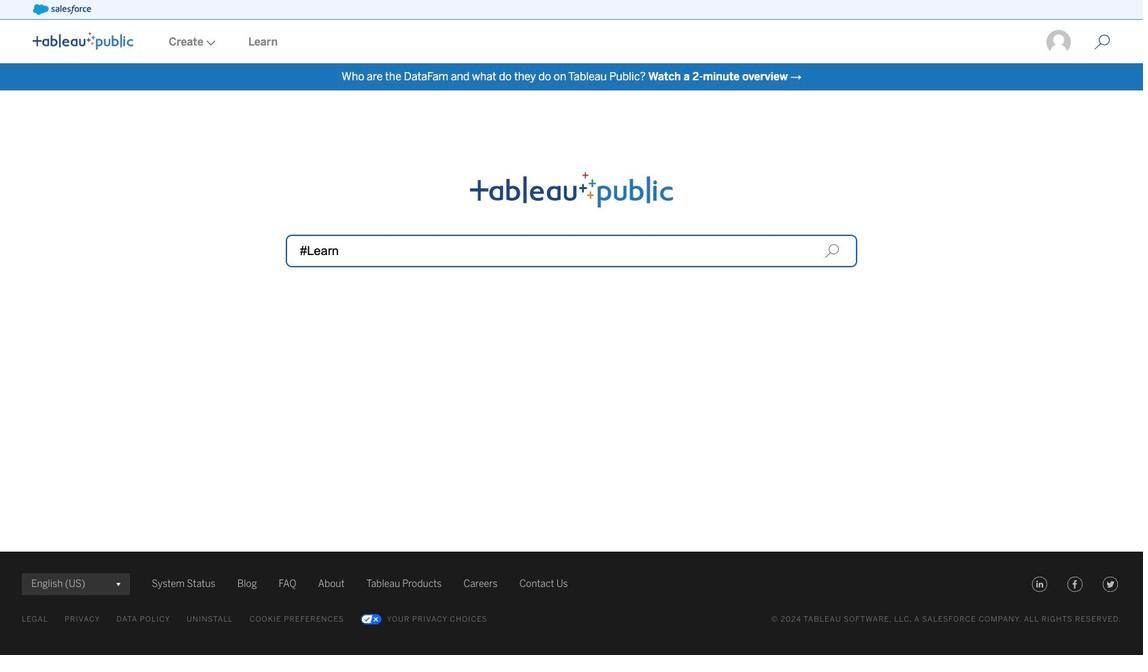 Task type: locate. For each thing, give the bounding box(es) containing it.
logo image
[[33, 32, 133, 50]]

go to search image
[[1078, 34, 1127, 50]]

salesforce logo image
[[33, 4, 91, 15]]

search image
[[825, 244, 840, 259]]

Search input field
[[286, 235, 857, 267]]

create image
[[203, 40, 216, 46]]

christina.overa image
[[1045, 29, 1072, 56]]



Task type: describe. For each thing, give the bounding box(es) containing it.
selected language element
[[31, 574, 120, 595]]



Task type: vqa. For each thing, say whether or not it's contained in the screenshot.
second Ben Norland icon from the left
no



